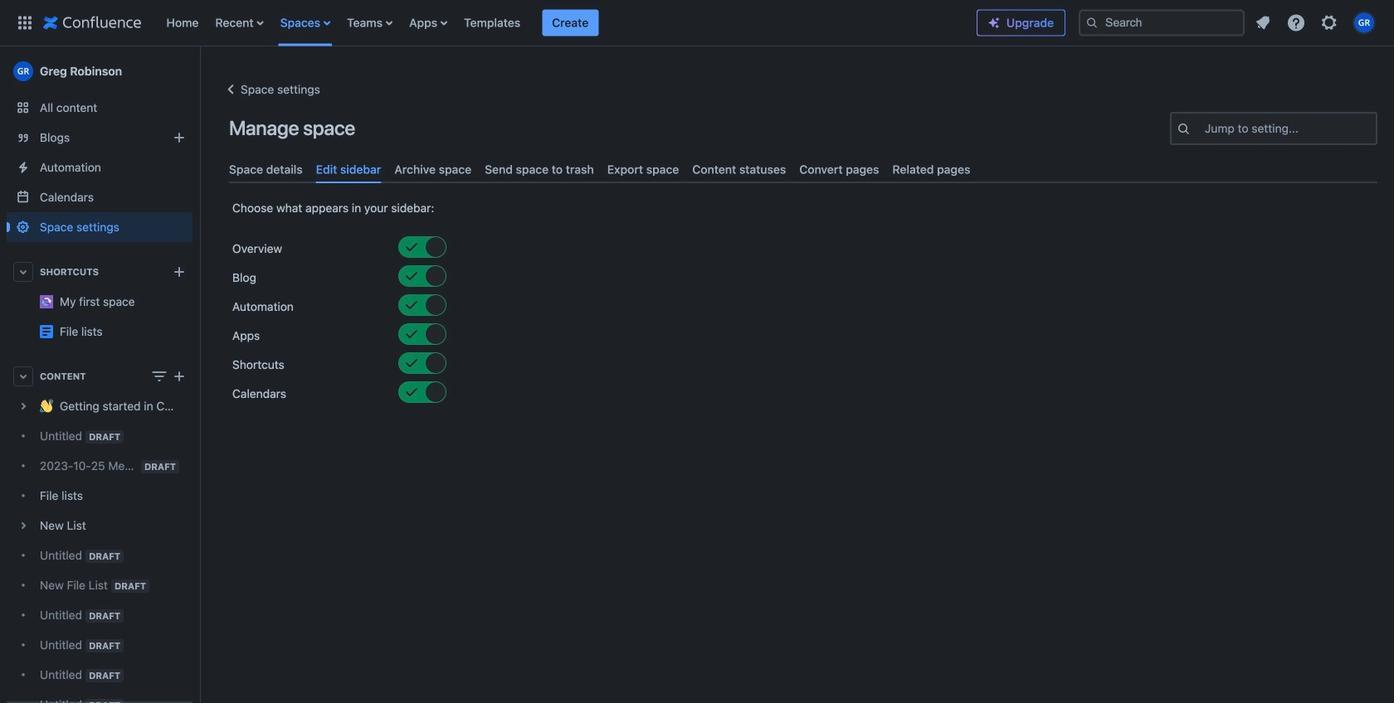 Task type: describe. For each thing, give the bounding box(es) containing it.
list for premium icon in the top of the page
[[1248, 8, 1384, 38]]

tree inside space element
[[7, 392, 193, 704]]

Search field
[[1079, 10, 1245, 36]]

list for appswitcher icon
[[158, 0, 977, 46]]

create a page image
[[169, 367, 189, 387]]

search image
[[1086, 16, 1099, 29]]



Task type: vqa. For each thing, say whether or not it's contained in the screenshot.
Add shortcut icon
yes



Task type: locate. For each thing, give the bounding box(es) containing it.
0 horizontal spatial list
[[158, 0, 977, 46]]

1 horizontal spatial list
[[1248, 8, 1384, 38]]

settings icon image
[[1320, 13, 1340, 33]]

small image
[[427, 241, 440, 254], [405, 270, 418, 283], [427, 270, 440, 283], [405, 328, 418, 341], [427, 328, 440, 341], [405, 357, 418, 370], [405, 386, 418, 399]]

add shortcut image
[[169, 262, 189, 282]]

list item
[[542, 10, 599, 36]]

list item inside global element
[[542, 10, 599, 36]]

banner
[[0, 0, 1394, 46]]

appswitcher icon image
[[15, 13, 35, 33]]

file lists image
[[40, 325, 53, 339]]

collapse sidebar image
[[181, 55, 217, 88]]

tab list
[[222, 156, 1384, 184]]

global element
[[10, 0, 977, 46]]

create a blog image
[[169, 128, 189, 148]]

premium image
[[988, 16, 1001, 29]]

notification icon image
[[1253, 13, 1273, 33]]

Search settings text field
[[1205, 120, 1208, 137]]

space element
[[0, 46, 199, 704]]

tree
[[7, 392, 193, 704]]

confluence image
[[43, 13, 142, 33], [43, 13, 142, 33]]

small image
[[405, 241, 418, 254], [405, 299, 418, 312], [427, 299, 440, 312], [427, 357, 440, 370], [427, 386, 440, 399]]

help icon image
[[1286, 13, 1306, 33]]

list
[[158, 0, 977, 46], [1248, 8, 1384, 38]]

change view image
[[149, 367, 169, 387]]

None search field
[[1079, 10, 1245, 36]]

main content
[[199, 46, 1394, 63]]



